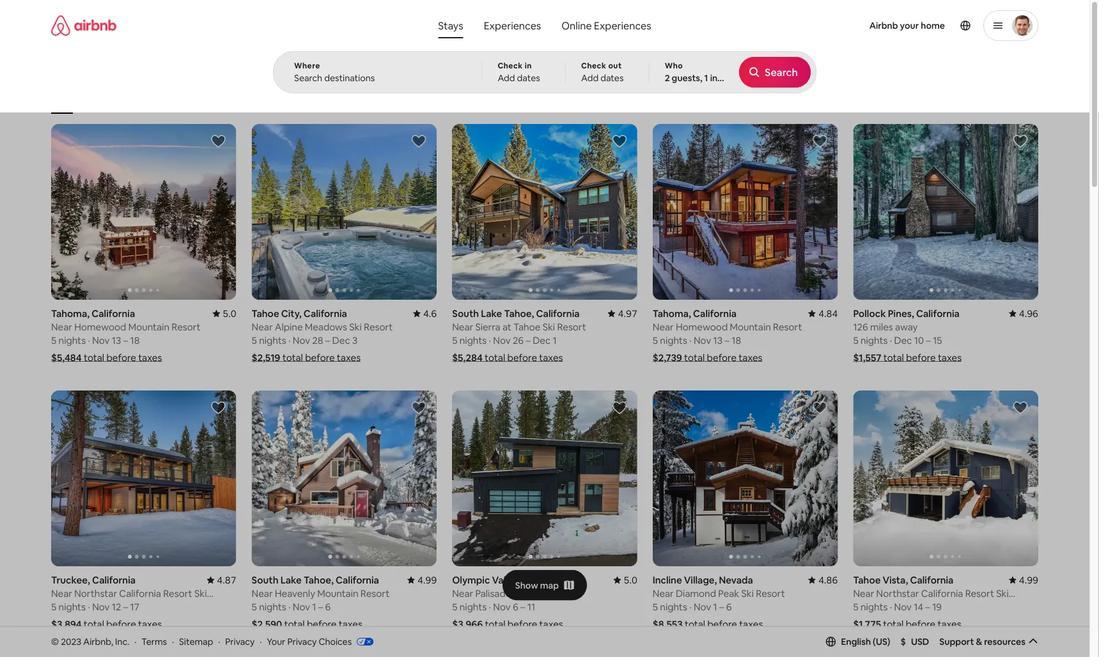 Task type: locate. For each thing, give the bounding box(es) containing it.
before up the inc.
[[106, 618, 136, 631]]

ski down the nevada on the bottom of page
[[741, 587, 754, 600]]

tahoma,
[[51, 307, 90, 320], [653, 307, 691, 320]]

privacy right your
[[287, 636, 317, 647]]

near down olympic
[[452, 587, 473, 600]]

0 horizontal spatial 4.99
[[418, 574, 437, 586]]

before down peak
[[707, 618, 737, 631]]

resort inside tahoma, california near homewood mountain resort 5 nights · nov 13 – 18 $2,739 total before taxes
[[773, 321, 802, 333]]

3 6 from the left
[[726, 601, 732, 613]]

ski inside tahoe city, california near alpine meadows ski resort 5 nights · nov 28 – dec 3 $2,519 total before taxes
[[349, 321, 362, 333]]

check
[[498, 61, 523, 71], [581, 61, 606, 71]]

tahoe inside tahoe city, california near alpine meadows ski resort 5 nights · nov 28 – dec 3 $2,519 total before taxes
[[252, 307, 279, 320]]

before inside 'tahoma, california near homewood mountain resort 5 nights · nov 13 – 18 $5,484 total before taxes'
[[106, 351, 136, 364]]

0 vertical spatial tahoe,
[[504, 307, 534, 320]]

check left in
[[498, 61, 523, 71]]

2 18 from the left
[[732, 334, 741, 347]]

1 horizontal spatial 13
[[713, 334, 723, 347]]

1 check from the left
[[498, 61, 523, 71]]

1 horizontal spatial add
[[581, 72, 599, 84]]

11
[[527, 601, 535, 613]]

2
[[665, 72, 670, 84]]

ski inside incline village, nevada near diamond peak ski resort 5 nights · nov 1 – 6 $8,553 total before taxes
[[741, 587, 754, 600]]

4.6 out of 5 average rating image
[[413, 307, 437, 320]]

0 horizontal spatial homewood
[[74, 321, 126, 333]]

1 vertical spatial lake
[[280, 574, 302, 586]]

12
[[112, 601, 121, 613]]

5 up $2,519
[[252, 334, 257, 347]]

1 right 26
[[553, 334, 557, 347]]

4.86 out of 5 average rating image
[[808, 574, 838, 586]]

lake up sierra
[[481, 307, 502, 320]]

0 vertical spatial south
[[452, 307, 479, 320]]

5.0 left the incline at the right bottom
[[624, 574, 637, 586]]

show
[[515, 580, 538, 591]]

privacy down $2,590
[[225, 636, 255, 647]]

6 for near
[[726, 601, 732, 613]]

1 6 from the left
[[325, 601, 331, 613]]

5 inside 5 nights · nov 12 – 17 $3,894 total before taxes
[[51, 601, 56, 613]]

infant,
[[710, 72, 737, 84]]

resort inside tahoe city, california near alpine meadows ski resort 5 nights · nov 28 – dec 3 $2,519 total before taxes
[[364, 321, 393, 333]]

taxes inside tahoma, california near homewood mountain resort 5 nights · nov 13 – 18 $2,739 total before taxes
[[739, 351, 762, 364]]

tahoe, up heavenly
[[304, 574, 334, 586]]

near inside tahoma, california near homewood mountain resort 5 nights · nov 13 – 18 $2,739 total before taxes
[[653, 321, 674, 333]]

total right $2,519
[[282, 351, 303, 364]]

add down "experiences" button on the top
[[498, 72, 515, 84]]

airbnb your home
[[869, 20, 945, 31]]

dates
[[517, 72, 540, 84], [601, 72, 624, 84]]

add to wishlist: south lake tahoe, california image
[[411, 400, 427, 416]]

south up sierra
[[452, 307, 479, 320]]

2 homewood from the left
[[676, 321, 728, 333]]

group for tahoma, california near homewood mountain resort 5 nights · nov 13 – 18 $5,484 total before taxes
[[51, 124, 236, 300]]

1 horizontal spatial tahoma,
[[653, 307, 691, 320]]

add to wishlist: tahoma, california image for 5.0
[[211, 134, 226, 149]]

1 northstar from the left
[[74, 587, 117, 600]]

add for check out add dates
[[581, 72, 599, 84]]

1 dec from the left
[[332, 334, 350, 347]]

near inside 'tahoma, california near homewood mountain resort 5 nights · nov 13 – 18 $5,484 total before taxes'
[[51, 321, 72, 333]]

4.99 out of 5 average rating image
[[407, 574, 437, 586], [1009, 574, 1038, 586]]

homewood up $5,484
[[74, 321, 126, 333]]

experiences up out
[[594, 19, 651, 32]]

5 up $3,894
[[51, 601, 56, 613]]

total up $
[[883, 618, 904, 631]]

valley,
[[492, 574, 521, 586]]

ski up the resources
[[996, 587, 1009, 600]]

english (us) button
[[826, 636, 890, 648]]

in
[[525, 61, 532, 71]]

before down 14
[[906, 618, 936, 631]]

13 for $2,739
[[713, 334, 723, 347]]

add to wishlist: tahoe vista, california image
[[1013, 400, 1028, 416]]

before down 11
[[508, 618, 537, 631]]

1 4.99 from the left
[[418, 574, 437, 586]]

ski right at
[[543, 321, 555, 333]]

profile element
[[673, 0, 1038, 51]]

2 check from the left
[[581, 61, 606, 71]]

before inside incline village, nevada near diamond peak ski resort 5 nights · nov 1 – 6 $8,553 total before taxes
[[707, 618, 737, 631]]

dec
[[332, 334, 350, 347], [533, 334, 551, 347], [894, 334, 912, 347]]

california inside the pollock pines, california 126 miles away 5 nights · dec 10 – 15 $1,557 total before taxes
[[916, 307, 960, 320]]

near up $2,590
[[252, 587, 273, 600]]

show map button
[[502, 570, 587, 601]]

total inside 'olympic valley, california near palisades tahoe 5 nights · nov 6 – 11 $3,966 total before taxes'
[[485, 618, 505, 631]]

13
[[112, 334, 121, 347], [713, 334, 723, 347]]

alpine
[[275, 321, 303, 333]]

tahoe left city,
[[252, 307, 279, 320]]

dates down in
[[517, 72, 540, 84]]

experiences up in
[[484, 19, 541, 32]]

total right $5,484
[[84, 351, 104, 364]]

0 horizontal spatial tahoe,
[[304, 574, 334, 586]]

olympic valley, california near palisades tahoe 5 nights · nov 6 – 11 $3,966 total before taxes
[[452, 574, 566, 631]]

peak
[[718, 587, 739, 600]]

2 add to wishlist: tahoma, california image from the left
[[812, 134, 828, 149]]

nights up $3,966
[[460, 601, 487, 613]]

sierra
[[475, 321, 500, 333]]

6 up choices
[[325, 601, 331, 613]]

5 up $1,775
[[853, 601, 858, 613]]

lake inside south lake tahoe, california near heavenly mountain resort 5 nights · nov 1 – 6 $2,590 total before taxes
[[280, 574, 302, 586]]

5
[[51, 334, 56, 347], [252, 334, 257, 347], [452, 334, 457, 347], [653, 334, 658, 347], [853, 334, 858, 347], [51, 601, 56, 613], [252, 601, 257, 613], [452, 601, 457, 613], [653, 601, 658, 613], [853, 601, 858, 613]]

1
[[704, 72, 708, 84], [739, 72, 743, 84], [553, 334, 557, 347], [312, 601, 316, 613], [713, 601, 717, 613]]

before inside 'olympic valley, california near palisades tahoe 5 nights · nov 6 – 11 $3,966 total before taxes'
[[508, 618, 537, 631]]

before down 28
[[305, 351, 335, 364]]

taxes inside south lake tahoe, california near sierra at tahoe ski resort 5 nights · nov 26 – dec 1 $5,284 total before taxes
[[539, 351, 563, 364]]

group for olympic valley, california near palisades tahoe 5 nights · nov 6 – 11 $3,966 total before taxes
[[452, 391, 637, 567]]

0 horizontal spatial add to wishlist: tahoma, california image
[[211, 134, 226, 149]]

homewood up $2,739
[[676, 321, 728, 333]]

(us)
[[873, 636, 890, 648]]

tahoma, right 4.97
[[653, 307, 691, 320]]

olympic
[[452, 574, 490, 586]]

1 horizontal spatial south
[[452, 307, 479, 320]]

1 horizontal spatial dec
[[533, 334, 551, 347]]

0 horizontal spatial northstar
[[74, 587, 117, 600]]

nights up $2,590
[[259, 601, 286, 613]]

add to wishlist: tahoe city, california image
[[411, 134, 427, 149]]

add
[[498, 72, 515, 84], [581, 72, 599, 84]]

ski up 3
[[349, 321, 362, 333]]

add to wishlist: truckee, california image
[[211, 400, 226, 416]]

5 nights · nov 14 – 19 $1,775 total before taxes
[[853, 601, 961, 631]]

6 down peak
[[726, 601, 732, 613]]

0 horizontal spatial 4.99 out of 5 average rating image
[[407, 574, 437, 586]]

before down 10
[[906, 351, 936, 364]]

south
[[452, 307, 479, 320], [252, 574, 278, 586]]

1 18 from the left
[[130, 334, 140, 347]]

2 horizontal spatial mountain
[[730, 321, 771, 333]]

tahoma, inside 'tahoma, california near homewood mountain resort 5 nights · nov 13 – 18 $5,484 total before taxes'
[[51, 307, 90, 320]]

1 horizontal spatial 18
[[732, 334, 741, 347]]

nights up $8,553
[[660, 601, 687, 613]]

1 tahoma, from the left
[[51, 307, 90, 320]]

&
[[976, 636, 982, 648]]

1 vertical spatial 5.0
[[624, 574, 637, 586]]

126
[[853, 321, 868, 333]]

13 inside tahoma, california near homewood mountain resort 5 nights · nov 13 – 18 $2,739 total before taxes
[[713, 334, 723, 347]]

$5,284
[[452, 351, 483, 364]]

tahoe left vista,
[[853, 574, 881, 586]]

near down truckee,
[[51, 587, 72, 600]]

18 inside tahoma, california near homewood mountain resort 5 nights · nov 13 – 18 $2,739 total before taxes
[[732, 334, 741, 347]]

©
[[51, 636, 59, 647]]

support
[[939, 636, 974, 648]]

0 vertical spatial 5.0
[[223, 307, 236, 320]]

group for pollock pines, california 126 miles away 5 nights · dec 10 – 15 $1,557 total before taxes
[[853, 124, 1038, 300]]

2 horizontal spatial dec
[[894, 334, 912, 347]]

1 down heavenly
[[312, 601, 316, 613]]

4.6
[[423, 307, 437, 320]]

dates down out
[[601, 72, 624, 84]]

ski down 4.87 out of 5 average rating icon
[[194, 587, 207, 600]]

add to wishlist: tahoma, california image
[[211, 134, 226, 149], [812, 134, 828, 149]]

5 inside south lake tahoe, california near sierra at tahoe ski resort 5 nights · nov 26 – dec 1 $5,284 total before taxes
[[452, 334, 457, 347]]

2 4.99 from the left
[[1019, 574, 1038, 586]]

tahoe,
[[504, 307, 534, 320], [304, 574, 334, 586]]

1 homewood from the left
[[74, 321, 126, 333]]

1 horizontal spatial add to wishlist: tahoma, california image
[[812, 134, 828, 149]]

stays tab panel
[[273, 51, 817, 93]]

total up the your privacy choices
[[284, 618, 305, 631]]

tahoma, california near homewood mountain resort 5 nights · nov 13 – 18 $5,484 total before taxes
[[51, 307, 201, 364]]

mountain for tahoma, california near homewood mountain resort 5 nights · nov 13 – 18 $2,739 total before taxes
[[730, 321, 771, 333]]

nights up $2,739
[[660, 334, 687, 347]]

0 horizontal spatial dec
[[332, 334, 350, 347]]

–
[[123, 334, 128, 347], [325, 334, 330, 347], [526, 334, 531, 347], [725, 334, 730, 347], [926, 334, 931, 347], [123, 601, 128, 613], [318, 601, 323, 613], [520, 601, 525, 613], [719, 601, 724, 613], [925, 601, 930, 613]]

6 inside south lake tahoe, california near heavenly mountain resort 5 nights · nov 1 – 6 $2,590 total before taxes
[[325, 601, 331, 613]]

0 horizontal spatial experiences
[[484, 19, 541, 32]]

Where field
[[294, 72, 461, 84]]

check left out
[[581, 61, 606, 71]]

heavenly
[[275, 587, 315, 600]]

2 4.99 out of 5 average rating image from the left
[[1009, 574, 1038, 586]]

5 up $2,590
[[252, 601, 257, 613]]

5.0 out of 5 average rating image
[[613, 574, 637, 586]]

1 down the diamond
[[713, 601, 717, 613]]

tahoma, inside tahoma, california near homewood mountain resort 5 nights · nov 13 – 18 $2,739 total before taxes
[[653, 307, 691, 320]]

english
[[841, 636, 871, 648]]

south up heavenly
[[252, 574, 278, 586]]

5 inside 'olympic valley, california near palisades tahoe 5 nights · nov 6 – 11 $3,966 total before taxes'
[[452, 601, 457, 613]]

nov inside incline village, nevada near diamond peak ski resort 5 nights · nov 1 – 6 $8,553 total before taxes
[[694, 601, 711, 613]]

south inside south lake tahoe, california near heavenly mountain resort 5 nights · nov 1 – 6 $2,590 total before taxes
[[252, 574, 278, 586]]

1 left pet
[[739, 72, 743, 84]]

resources
[[984, 636, 1026, 648]]

5.0 left city,
[[223, 307, 236, 320]]

before right $2,739
[[707, 351, 737, 364]]

near left sierra
[[452, 321, 473, 333]]

group for tahoe city, california near alpine meadows ski resort 5 nights · nov 28 – dec 3 $2,519 total before taxes
[[252, 124, 437, 300]]

nights up $5,484
[[59, 334, 86, 347]]

2 add from the left
[[581, 72, 599, 84]]

california
[[92, 307, 135, 320], [304, 307, 347, 320], [536, 307, 580, 320], [693, 307, 737, 320], [916, 307, 960, 320], [92, 574, 136, 586], [336, 574, 379, 586], [523, 574, 566, 586], [910, 574, 954, 586], [119, 587, 161, 600], [921, 587, 963, 600]]

taxes inside the pollock pines, california 126 miles away 5 nights · dec 10 – 15 $1,557 total before taxes
[[938, 351, 962, 364]]

south for heavenly
[[252, 574, 278, 586]]

1 experiences from the left
[[484, 19, 541, 32]]

6 left 11
[[513, 601, 518, 613]]

tahoe
[[252, 307, 279, 320], [514, 321, 541, 333], [853, 574, 881, 586], [518, 587, 545, 600]]

ski inside truckee, california near northstar california resort ski resort
[[194, 587, 207, 600]]

total up © 2023 airbnb, inc. ·
[[84, 618, 104, 631]]

truckee,
[[51, 574, 90, 586]]

1 add to wishlist: tahoma, california image from the left
[[211, 134, 226, 149]]

add to wishlist: south lake tahoe, california image
[[612, 134, 627, 149]]

nights down 'miles'
[[861, 334, 888, 347]]

2 13 from the left
[[713, 334, 723, 347]]

your privacy choices
[[267, 636, 352, 647]]

near down the incline at the right bottom
[[653, 587, 674, 600]]

2 northstar from the left
[[876, 587, 919, 600]]

nights up $5,284
[[460, 334, 487, 347]]

tahoma, up $5,484
[[51, 307, 90, 320]]

None search field
[[273, 0, 817, 93]]

check inside check in add dates
[[498, 61, 523, 71]]

6 inside incline village, nevada near diamond peak ski resort 5 nights · nov 1 – 6 $8,553 total before taxes
[[726, 601, 732, 613]]

4.96
[[1019, 307, 1038, 320]]

village,
[[684, 574, 717, 586]]

nights inside incline village, nevada near diamond peak ski resort 5 nights · nov 1 – 6 $8,553 total before taxes
[[660, 601, 687, 613]]

total
[[84, 351, 104, 364], [282, 351, 303, 364], [485, 351, 505, 364], [684, 351, 705, 364], [883, 351, 904, 364], [84, 618, 104, 631], [284, 618, 305, 631], [485, 618, 505, 631], [685, 618, 705, 631], [883, 618, 904, 631]]

add to wishlist: tahoma, california image for 4.84
[[812, 134, 828, 149]]

before down 26
[[507, 351, 537, 364]]

·
[[88, 334, 90, 347], [288, 334, 291, 347], [489, 334, 491, 347], [689, 334, 692, 347], [890, 334, 892, 347], [88, 601, 90, 613], [288, 601, 291, 613], [489, 601, 491, 613], [689, 601, 692, 613], [890, 601, 892, 613], [134, 636, 136, 647], [172, 636, 174, 647], [218, 636, 220, 647], [260, 636, 262, 647]]

0 vertical spatial lake
[[481, 307, 502, 320]]

0 horizontal spatial tahoma,
[[51, 307, 90, 320]]

1 4.99 out of 5 average rating image from the left
[[407, 574, 437, 586]]

1 horizontal spatial northstar
[[876, 587, 919, 600]]

experiences button
[[474, 13, 551, 38]]

$2,519
[[252, 351, 280, 364]]

0 horizontal spatial lake
[[280, 574, 302, 586]]

© 2023 airbnb, inc. ·
[[51, 636, 136, 647]]

5 up $2,739
[[653, 334, 658, 347]]

before right $5,484
[[106, 351, 136, 364]]

0 horizontal spatial check
[[498, 61, 523, 71]]

1 dates from the left
[[517, 72, 540, 84]]

resort inside south lake tahoe, california near sierra at tahoe ski resort 5 nights · nov 26 – dec 1 $5,284 total before taxes
[[557, 321, 586, 333]]

1 horizontal spatial dates
[[601, 72, 624, 84]]

2 dates from the left
[[601, 72, 624, 84]]

2 dec from the left
[[533, 334, 551, 347]]

tahoe city, california near alpine meadows ski resort 5 nights · nov 28 – dec 3 $2,519 total before taxes
[[252, 307, 393, 364]]

homewood for $2,739
[[676, 321, 728, 333]]

near inside truckee, california near northstar california resort ski resort
[[51, 587, 72, 600]]

tahoe, up at
[[504, 307, 534, 320]]

before inside the pollock pines, california 126 miles away 5 nights · dec 10 – 15 $1,557 total before taxes
[[906, 351, 936, 364]]

4.99
[[418, 574, 437, 586], [1019, 574, 1038, 586]]

$1,775
[[853, 618, 881, 631]]

1 vertical spatial south
[[252, 574, 278, 586]]

dates inside check out add dates
[[601, 72, 624, 84]]

mountain inside tahoma, california near homewood mountain resort 5 nights · nov 13 – 18 $2,739 total before taxes
[[730, 321, 771, 333]]

before
[[106, 351, 136, 364], [305, 351, 335, 364], [507, 351, 537, 364], [707, 351, 737, 364], [906, 351, 936, 364], [106, 618, 136, 631], [307, 618, 337, 631], [508, 618, 537, 631], [707, 618, 737, 631], [906, 618, 936, 631]]

0 horizontal spatial 18
[[130, 334, 140, 347]]

5 up $5,484
[[51, 334, 56, 347]]

california inside tahoma, california near homewood mountain resort 5 nights · nov 13 – 18 $2,739 total before taxes
[[693, 307, 737, 320]]

nights up $2,519
[[259, 334, 286, 347]]

dec right 26
[[533, 334, 551, 347]]

0 horizontal spatial 13
[[112, 334, 121, 347]]

nights up $3,894
[[59, 601, 86, 613]]

lake up heavenly
[[280, 574, 302, 586]]

nights up $1,775
[[861, 601, 888, 613]]

1 privacy from the left
[[225, 636, 255, 647]]

1 horizontal spatial 4.99 out of 5 average rating image
[[1009, 574, 1038, 586]]

1 horizontal spatial homewood
[[676, 321, 728, 333]]

2 6 from the left
[[513, 601, 518, 613]]

tahoe up 26
[[514, 321, 541, 333]]

show map
[[515, 580, 559, 591]]

4.99 out of 5 average rating image for south lake tahoe, california near heavenly mountain resort 5 nights · nov 1 – 6 $2,590 total before taxes
[[407, 574, 437, 586]]

tahoe up 11
[[518, 587, 545, 600]]

mountain
[[128, 321, 169, 333], [730, 321, 771, 333], [317, 587, 358, 600]]

13 inside 'tahoma, california near homewood mountain resort 5 nights · nov 13 – 18 $5,484 total before taxes'
[[112, 334, 121, 347]]

check for check out add dates
[[581, 61, 606, 71]]

tahoe, inside south lake tahoe, california near sierra at tahoe ski resort 5 nights · nov 26 – dec 1 $5,284 total before taxes
[[504, 307, 534, 320]]

south lake tahoe, california near sierra at tahoe ski resort 5 nights · nov 26 – dec 1 $5,284 total before taxes
[[452, 307, 586, 364]]

adapted group
[[51, 64, 819, 114]]

at
[[503, 321, 511, 333]]

1 horizontal spatial check
[[581, 61, 606, 71]]

terms link
[[142, 636, 167, 647]]

0 horizontal spatial dates
[[517, 72, 540, 84]]

near inside 'olympic valley, california near palisades tahoe 5 nights · nov 6 – 11 $3,966 total before taxes'
[[452, 587, 473, 600]]

mountain inside 'tahoma, california near homewood mountain resort 5 nights · nov 13 – 18 $5,484 total before taxes'
[[128, 321, 169, 333]]

5 up $5,284
[[452, 334, 457, 347]]

1 horizontal spatial mountain
[[317, 587, 358, 600]]

online experiences
[[562, 19, 651, 32]]

total right $8,553
[[685, 618, 705, 631]]

1 add from the left
[[498, 72, 515, 84]]

homewood inside tahoma, california near homewood mountain resort 5 nights · nov 13 – 18 $2,739 total before taxes
[[676, 321, 728, 333]]

your privacy choices link
[[267, 636, 373, 648]]

dec down away
[[894, 334, 912, 347]]

$2,590
[[252, 618, 282, 631]]

northstar down vista,
[[876, 587, 919, 600]]

– inside south lake tahoe, california near sierra at tahoe ski resort 5 nights · nov 26 – dec 1 $5,284 total before taxes
[[526, 334, 531, 347]]

who
[[665, 61, 683, 71]]

6 inside 'olympic valley, california near palisades tahoe 5 nights · nov 6 – 11 $3,966 total before taxes'
[[513, 601, 518, 613]]

total inside incline village, nevada near diamond peak ski resort 5 nights · nov 1 – 6 $8,553 total before taxes
[[685, 618, 705, 631]]

total right $3,966
[[485, 618, 505, 631]]

tahoe, inside south lake tahoe, california near heavenly mountain resort 5 nights · nov 1 – 6 $2,590 total before taxes
[[304, 574, 334, 586]]

1 horizontal spatial tahoe,
[[504, 307, 534, 320]]

group for south lake tahoe, california near heavenly mountain resort 5 nights · nov 1 – 6 $2,590 total before taxes
[[252, 391, 437, 567]]

0 horizontal spatial add
[[498, 72, 515, 84]]

northstar up 5 nights · nov 12 – 17 $3,894 total before taxes
[[74, 587, 117, 600]]

1 13 from the left
[[112, 334, 121, 347]]

south for sierra
[[452, 307, 479, 320]]

dec left 3
[[332, 334, 350, 347]]

18 for $2,739
[[732, 334, 741, 347]]

tahoma, for tahoma, california near homewood mountain resort 5 nights · nov 13 – 18 $5,484 total before taxes
[[51, 307, 90, 320]]

total right $1,557
[[883, 351, 904, 364]]

add to wishlist: pollock pines, california image
[[1013, 134, 1028, 149]]

stays
[[438, 19, 463, 32]]

dec inside tahoe city, california near alpine meadows ski resort 5 nights · nov 28 – dec 3 $2,519 total before taxes
[[332, 334, 350, 347]]

1 vertical spatial tahoe,
[[304, 574, 334, 586]]

total right $5,284
[[485, 351, 505, 364]]

before inside south lake tahoe, california near heavenly mountain resort 5 nights · nov 1 – 6 $2,590 total before taxes
[[307, 618, 337, 631]]

near left alpine
[[252, 321, 273, 333]]

nov
[[92, 334, 110, 347], [293, 334, 310, 347], [493, 334, 511, 347], [694, 334, 711, 347], [92, 601, 110, 613], [293, 601, 310, 613], [493, 601, 511, 613], [694, 601, 711, 613], [894, 601, 912, 613]]

before up your privacy choices link
[[307, 618, 337, 631]]

1 horizontal spatial 5.0
[[624, 574, 637, 586]]

2 tahoma, from the left
[[653, 307, 691, 320]]

5 inside 5 nights · nov 14 – 19 $1,775 total before taxes
[[853, 601, 858, 613]]

california inside south lake tahoe, california near heavenly mountain resort 5 nights · nov 1 – 6 $2,590 total before taxes
[[336, 574, 379, 586]]

18
[[130, 334, 140, 347], [732, 334, 741, 347]]

5 up $8,553
[[653, 601, 658, 613]]

diamond
[[676, 587, 716, 600]]

1 horizontal spatial lake
[[481, 307, 502, 320]]

group for south lake tahoe, california near sierra at tahoe ski resort 5 nights · nov 26 – dec 1 $5,284 total before taxes
[[452, 124, 637, 300]]

5 up $3,966
[[452, 601, 457, 613]]

– inside the pollock pines, california 126 miles away 5 nights · dec 10 – 15 $1,557 total before taxes
[[926, 334, 931, 347]]

experiences
[[484, 19, 541, 32], [594, 19, 651, 32]]

4.99 for south lake tahoe, california near heavenly mountain resort 5 nights · nov 1 – 6 $2,590 total before taxes
[[418, 574, 437, 586]]

add to wishlist: olympic valley, california image
[[612, 400, 627, 416]]

0 horizontal spatial privacy
[[225, 636, 255, 647]]

near up $5,484
[[51, 321, 72, 333]]

3 dec from the left
[[894, 334, 912, 347]]

dates inside check in add dates
[[517, 72, 540, 84]]

2 horizontal spatial 6
[[726, 601, 732, 613]]

group for truckee, california near northstar california resort ski resort
[[51, 391, 236, 567]]

0 horizontal spatial 5.0
[[223, 307, 236, 320]]

add down online
[[581, 72, 599, 84]]

0 horizontal spatial 6
[[325, 601, 331, 613]]

· inside 'olympic valley, california near palisades tahoe 5 nights · nov 6 – 11 $3,966 total before taxes'
[[489, 601, 491, 613]]

5 down 126
[[853, 334, 858, 347]]

taxes inside 'olympic valley, california near palisades tahoe 5 nights · nov 6 – 11 $3,966 total before taxes'
[[539, 618, 563, 631]]

17
[[130, 601, 139, 613]]

28
[[312, 334, 323, 347]]

incline
[[653, 574, 682, 586]]

nevada
[[719, 574, 753, 586]]

away
[[895, 321, 918, 333]]

northstar
[[74, 587, 117, 600], [876, 587, 919, 600]]

nov inside 5 nights · nov 14 – 19 $1,775 total before taxes
[[894, 601, 912, 613]]

0 horizontal spatial mountain
[[128, 321, 169, 333]]

group
[[51, 124, 236, 300], [252, 124, 437, 300], [452, 124, 637, 300], [653, 124, 838, 300], [853, 124, 1038, 300], [51, 391, 236, 567], [252, 391, 437, 567], [452, 391, 637, 567], [653, 391, 838, 567], [853, 391, 1038, 567]]

northstar inside truckee, california near northstar california resort ski resort
[[74, 587, 117, 600]]

1 horizontal spatial 6
[[513, 601, 518, 613]]

· inside south lake tahoe, california near sierra at tahoe ski resort 5 nights · nov 26 – dec 1 $5,284 total before taxes
[[489, 334, 491, 347]]

1 horizontal spatial experiences
[[594, 19, 651, 32]]

1 horizontal spatial privacy
[[287, 636, 317, 647]]

tahoe inside tahoe vista, california near northstar california resort ski resort
[[853, 574, 881, 586]]

total right $2,739
[[684, 351, 705, 364]]

near up $1,775
[[853, 587, 874, 600]]

1 horizontal spatial 4.99
[[1019, 574, 1038, 586]]

near up $2,739
[[653, 321, 674, 333]]

check inside check out add dates
[[581, 61, 606, 71]]

0 horizontal spatial south
[[252, 574, 278, 586]]

add for check in add dates
[[498, 72, 515, 84]]



Task type: vqa. For each thing, say whether or not it's contained in the screenshot.
The $2,590
yes



Task type: describe. For each thing, give the bounding box(es) containing it.
5 inside incline village, nevada near diamond peak ski resort 5 nights · nov 1 – 6 $8,553 total before taxes
[[653, 601, 658, 613]]

resort inside 'tahoma, california near homewood mountain resort 5 nights · nov 13 – 18 $5,484 total before taxes'
[[172, 321, 201, 333]]

truckee, california near northstar california resort ski resort
[[51, 574, 207, 612]]

13 for $5,484
[[112, 334, 121, 347]]

miles
[[870, 321, 893, 333]]

resort inside incline village, nevada near diamond peak ski resort 5 nights · nov 1 – 6 $8,553 total before taxes
[[756, 587, 785, 600]]

ski inside tahoe vista, california near northstar california resort ski resort
[[996, 587, 1009, 600]]

out
[[608, 61, 622, 71]]

$8,553
[[653, 618, 683, 631]]

$ usd
[[901, 636, 929, 648]]

2 experiences from the left
[[594, 19, 651, 32]]

online experiences link
[[551, 13, 662, 38]]

tahoe, for mountain
[[304, 574, 334, 586]]

sitemap link
[[179, 636, 213, 647]]

guests,
[[672, 72, 702, 84]]

tahoe inside 'olympic valley, california near palisades tahoe 5 nights · nov 6 – 11 $3,966 total before taxes'
[[518, 587, 545, 600]]

18 for $5,484
[[130, 334, 140, 347]]

ski for truckee, california near northstar california resort ski resort
[[194, 587, 207, 600]]

· inside 5 nights · nov 14 – 19 $1,775 total before taxes
[[890, 601, 892, 613]]

total inside 'tahoma, california near homewood mountain resort 5 nights · nov 13 – 18 $5,484 total before taxes'
[[84, 351, 104, 364]]

dec inside the pollock pines, california 126 miles away 5 nights · dec 10 – 15 $1,557 total before taxes
[[894, 334, 912, 347]]

3
[[352, 334, 358, 347]]

taxes inside incline village, nevada near diamond peak ski resort 5 nights · nov 1 – 6 $8,553 total before taxes
[[739, 618, 763, 631]]

what can we help you find? tab list
[[428, 13, 551, 38]]

· inside 'tahoma, california near homewood mountain resort 5 nights · nov 13 – 18 $5,484 total before taxes'
[[88, 334, 90, 347]]

experiences inside button
[[484, 19, 541, 32]]

5 inside tahoe city, california near alpine meadows ski resort 5 nights · nov 28 – dec 3 $2,519 total before taxes
[[252, 334, 257, 347]]

total inside 5 nights · nov 14 – 19 $1,775 total before taxes
[[883, 618, 904, 631]]

taxes inside 'tahoma, california near homewood mountain resort 5 nights · nov 13 – 18 $5,484 total before taxes'
[[138, 351, 162, 364]]

dates for check in add dates
[[517, 72, 540, 84]]

nights inside tahoma, california near homewood mountain resort 5 nights · nov 13 – 18 $2,739 total before taxes
[[660, 334, 687, 347]]

$
[[901, 636, 906, 648]]

choices
[[319, 636, 352, 647]]

airbnb
[[869, 20, 898, 31]]

1 left the infant,
[[704, 72, 708, 84]]

northstar inside tahoe vista, california near northstar california resort ski resort
[[876, 587, 919, 600]]

14
[[914, 601, 923, 613]]

– inside tahoe city, california near alpine meadows ski resort 5 nights · nov 28 – dec 3 $2,519 total before taxes
[[325, 334, 330, 347]]

4.97 out of 5 average rating image
[[608, 307, 637, 320]]

ski inside south lake tahoe, california near sierra at tahoe ski resort 5 nights · nov 26 – dec 1 $5,284 total before taxes
[[543, 321, 555, 333]]

4.97
[[618, 307, 637, 320]]

– inside 'tahoma, california near homewood mountain resort 5 nights · nov 13 – 18 $5,484 total before taxes'
[[123, 334, 128, 347]]

california inside tahoe city, california near alpine meadows ski resort 5 nights · nov 28 – dec 3 $2,519 total before taxes
[[304, 307, 347, 320]]

nov inside tahoe city, california near alpine meadows ski resort 5 nights · nov 28 – dec 3 $2,519 total before taxes
[[293, 334, 310, 347]]

nights inside 'olympic valley, california near palisades tahoe 5 nights · nov 6 – 11 $3,966 total before taxes'
[[460, 601, 487, 613]]

4.84
[[819, 307, 838, 320]]

nights inside 5 nights · nov 12 – 17 $3,894 total before taxes
[[59, 601, 86, 613]]

– inside incline village, nevada near diamond peak ski resort 5 nights · nov 1 – 6 $8,553 total before taxes
[[719, 601, 724, 613]]

map
[[540, 580, 559, 591]]

california inside 'tahoma, california near homewood mountain resort 5 nights · nov 13 – 18 $5,484 total before taxes'
[[92, 307, 135, 320]]

5.0 for tahoma, california near homewood mountain resort 5 nights · nov 13 – 18 $5,484 total before taxes
[[223, 307, 236, 320]]

near inside south lake tahoe, california near sierra at tahoe ski resort 5 nights · nov 26 – dec 1 $5,284 total before taxes
[[452, 321, 473, 333]]

5.0 out of 5 average rating image
[[212, 307, 236, 320]]

near inside south lake tahoe, california near heavenly mountain resort 5 nights · nov 1 – 6 $2,590 total before taxes
[[252, 587, 273, 600]]

incline village, nevada near diamond peak ski resort 5 nights · nov 1 – 6 $8,553 total before taxes
[[653, 574, 785, 631]]

support & resources button
[[939, 636, 1038, 648]]

· inside the pollock pines, california 126 miles away 5 nights · dec 10 – 15 $1,557 total before taxes
[[890, 334, 892, 347]]

mountain for tahoma, california near homewood mountain resort 5 nights · nov 13 – 18 $5,484 total before taxes
[[128, 321, 169, 333]]

4.99 for tahoe vista, california near northstar california resort ski resort
[[1019, 574, 1038, 586]]

ski for incline village, nevada near diamond peak ski resort 5 nights · nov 1 – 6 $8,553 total before taxes
[[741, 587, 754, 600]]

near inside incline village, nevada near diamond peak ski resort 5 nights · nov 1 – 6 $8,553 total before taxes
[[653, 587, 674, 600]]

$1,557
[[853, 351, 881, 364]]

group for tahoma, california near homewood mountain resort 5 nights · nov 13 – 18 $2,739 total before taxes
[[653, 124, 838, 300]]

1 inside south lake tahoe, california near heavenly mountain resort 5 nights · nov 1 – 6 $2,590 total before taxes
[[312, 601, 316, 613]]

– inside tahoma, california near homewood mountain resort 5 nights · nov 13 – 18 $2,739 total before taxes
[[725, 334, 730, 347]]

5 inside the pollock pines, california 126 miles away 5 nights · dec 10 – 15 $1,557 total before taxes
[[853, 334, 858, 347]]

south lake tahoe, california near heavenly mountain resort 5 nights · nov 1 – 6 $2,590 total before taxes
[[252, 574, 390, 631]]

tahoe, for at
[[504, 307, 534, 320]]

add to wishlist: incline village, nevada image
[[812, 400, 828, 416]]

where
[[294, 61, 320, 71]]

total inside south lake tahoe, california near sierra at tahoe ski resort 5 nights · nov 26 – dec 1 $5,284 total before taxes
[[485, 351, 505, 364]]

sitemap
[[179, 636, 213, 647]]

19
[[932, 601, 942, 613]]

before inside tahoma, california near homewood mountain resort 5 nights · nov 13 – 18 $2,739 total before taxes
[[707, 351, 737, 364]]

check out add dates
[[581, 61, 624, 84]]

usd
[[911, 636, 929, 648]]

group for incline village, nevada near diamond peak ski resort 5 nights · nov 1 – 6 $8,553 total before taxes
[[653, 391, 838, 567]]

tahoma, california near homewood mountain resort 5 nights · nov 13 – 18 $2,739 total before taxes
[[653, 307, 802, 364]]

1 inside incline village, nevada near diamond peak ski resort 5 nights · nov 1 – 6 $8,553 total before taxes
[[713, 601, 717, 613]]

display total before taxes switch
[[1004, 81, 1028, 97]]

– inside 'olympic valley, california near palisades tahoe 5 nights · nov 6 – 11 $3,966 total before taxes'
[[520, 601, 525, 613]]

online
[[562, 19, 592, 32]]

your
[[267, 636, 285, 647]]

4.84 out of 5 average rating image
[[808, 307, 838, 320]]

5.0 for olympic valley, california near palisades tahoe 5 nights · nov 6 – 11 $3,966 total before taxes
[[624, 574, 637, 586]]

total inside the pollock pines, california 126 miles away 5 nights · dec 10 – 15 $1,557 total before taxes
[[883, 351, 904, 364]]

before inside 5 nights · nov 12 – 17 $3,894 total before taxes
[[106, 618, 136, 631]]

nights inside south lake tahoe, california near heavenly mountain resort 5 nights · nov 1 – 6 $2,590 total before taxes
[[259, 601, 286, 613]]

mountain inside south lake tahoe, california near heavenly mountain resort 5 nights · nov 1 – 6 $2,590 total before taxes
[[317, 587, 358, 600]]

before inside south lake tahoe, california near sierra at tahoe ski resort 5 nights · nov 26 – dec 1 $5,284 total before taxes
[[507, 351, 537, 364]]

inc.
[[115, 636, 129, 647]]

15
[[933, 334, 942, 347]]

who 2 guests, 1 infant, 1 pet
[[665, 61, 759, 84]]

taxes inside 5 nights · nov 14 – 19 $1,775 total before taxes
[[938, 618, 961, 631]]

city,
[[281, 307, 302, 320]]

dec inside south lake tahoe, california near sierra at tahoe ski resort 5 nights · nov 26 – dec 1 $5,284 total before taxes
[[533, 334, 551, 347]]

none search field containing stays
[[273, 0, 817, 93]]

2023
[[61, 636, 81, 647]]

tahoma, for tahoma, california near homewood mountain resort 5 nights · nov 13 – 18 $2,739 total before taxes
[[653, 307, 691, 320]]

check for check in add dates
[[498, 61, 523, 71]]

nov inside south lake tahoe, california near sierra at tahoe ski resort 5 nights · nov 26 – dec 1 $5,284 total before taxes
[[493, 334, 511, 347]]

ski for tahoe city, california near alpine meadows ski resort 5 nights · nov 28 – dec 3 $2,519 total before taxes
[[349, 321, 362, 333]]

· inside tahoe city, california near alpine meadows ski resort 5 nights · nov 28 – dec 3 $2,519 total before taxes
[[288, 334, 291, 347]]

1 inside south lake tahoe, california near sierra at tahoe ski resort 5 nights · nov 26 – dec 1 $5,284 total before taxes
[[553, 334, 557, 347]]

tahoe inside south lake tahoe, california near sierra at tahoe ski resort 5 nights · nov 26 – dec 1 $5,284 total before taxes
[[514, 321, 541, 333]]

pines,
[[888, 307, 914, 320]]

taxes inside south lake tahoe, california near heavenly mountain resort 5 nights · nov 1 – 6 $2,590 total before taxes
[[339, 618, 362, 631]]

$5,484
[[51, 351, 82, 364]]

$3,894
[[51, 618, 82, 631]]

home
[[921, 20, 945, 31]]

terms
[[142, 636, 167, 647]]

10
[[914, 334, 924, 347]]

taxes inside tahoe city, california near alpine meadows ski resort 5 nights · nov 28 – dec 3 $2,519 total before taxes
[[337, 351, 361, 364]]

pet
[[745, 72, 759, 84]]

pollock pines, california 126 miles away 5 nights · dec 10 – 15 $1,557 total before taxes
[[853, 307, 962, 364]]

tahoe vista, california near northstar california resort ski resort
[[853, 574, 1009, 612]]

homewood for $5,484
[[74, 321, 126, 333]]

– inside south lake tahoe, california near heavenly mountain resort 5 nights · nov 1 – 6 $2,590 total before taxes
[[318, 601, 323, 613]]

your
[[900, 20, 919, 31]]

terms · sitemap · privacy ·
[[142, 636, 262, 647]]

nov inside 5 nights · nov 12 – 17 $3,894 total before taxes
[[92, 601, 110, 613]]

4.87
[[217, 574, 236, 586]]

5 nights · nov 12 – 17 $3,894 total before taxes
[[51, 601, 162, 631]]

· inside south lake tahoe, california near heavenly mountain resort 5 nights · nov 1 – 6 $2,590 total before taxes
[[288, 601, 291, 613]]

privacy link
[[225, 636, 255, 647]]

nights inside 5 nights · nov 14 – 19 $1,775 total before taxes
[[861, 601, 888, 613]]

before inside tahoe city, california near alpine meadows ski resort 5 nights · nov 28 – dec 3 $2,519 total before taxes
[[305, 351, 335, 364]]

california inside 'olympic valley, california near palisades tahoe 5 nights · nov 6 – 11 $3,966 total before taxes'
[[523, 574, 566, 586]]

group for tahoe vista, california near northstar california resort ski resort
[[853, 391, 1038, 567]]

total inside tahoma, california near homewood mountain resort 5 nights · nov 13 – 18 $2,739 total before taxes
[[684, 351, 705, 364]]

adapted
[[282, 95, 314, 105]]

· inside incline village, nevada near diamond peak ski resort 5 nights · nov 1 – 6 $8,553 total before taxes
[[689, 601, 692, 613]]

· inside tahoma, california near homewood mountain resort 5 nights · nov 13 – 18 $2,739 total before taxes
[[689, 334, 692, 347]]

lake for heavenly
[[280, 574, 302, 586]]

4.87 out of 5 average rating image
[[207, 574, 236, 586]]

5 inside tahoma, california near homewood mountain resort 5 nights · nov 13 – 18 $2,739 total before taxes
[[653, 334, 658, 347]]

nov inside south lake tahoe, california near heavenly mountain resort 5 nights · nov 1 – 6 $2,590 total before taxes
[[293, 601, 310, 613]]

before inside 5 nights · nov 14 – 19 $1,775 total before taxes
[[906, 618, 936, 631]]

nov inside tahoma, california near homewood mountain resort 5 nights · nov 13 – 18 $2,739 total before taxes
[[694, 334, 711, 347]]

lake for sierra
[[481, 307, 502, 320]]

nov inside 'olympic valley, california near palisades tahoe 5 nights · nov 6 – 11 $3,966 total before taxes'
[[493, 601, 511, 613]]

dates for check out add dates
[[601, 72, 624, 84]]

$3,966
[[452, 618, 483, 631]]

resort inside south lake tahoe, california near heavenly mountain resort 5 nights · nov 1 – 6 $2,590 total before taxes
[[361, 587, 390, 600]]

total inside 5 nights · nov 12 – 17 $3,894 total before taxes
[[84, 618, 104, 631]]

4.99 out of 5 average rating image for tahoe vista, california near northstar california resort ski resort
[[1009, 574, 1038, 586]]

airbnb your home link
[[862, 12, 953, 39]]

support & resources
[[939, 636, 1026, 648]]

· inside 5 nights · nov 12 – 17 $3,894 total before taxes
[[88, 601, 90, 613]]

$2,739
[[653, 351, 682, 364]]

5 inside 'tahoma, california near homewood mountain resort 5 nights · nov 13 – 18 $5,484 total before taxes'
[[51, 334, 56, 347]]

26
[[513, 334, 524, 347]]

near inside tahoe vista, california near northstar california resort ski resort
[[853, 587, 874, 600]]

palisades
[[475, 587, 516, 600]]

total inside tahoe city, california near alpine meadows ski resort 5 nights · nov 28 – dec 3 $2,519 total before taxes
[[282, 351, 303, 364]]

nights inside 'tahoma, california near homewood mountain resort 5 nights · nov 13 – 18 $5,484 total before taxes'
[[59, 334, 86, 347]]

stays button
[[428, 13, 474, 38]]

nights inside the pollock pines, california 126 miles away 5 nights · dec 10 – 15 $1,557 total before taxes
[[861, 334, 888, 347]]

– inside 5 nights · nov 14 – 19 $1,775 total before taxes
[[925, 601, 930, 613]]

meadows
[[305, 321, 347, 333]]

6 for california
[[325, 601, 331, 613]]

taxes inside 5 nights · nov 12 – 17 $3,894 total before taxes
[[138, 618, 162, 631]]

5 inside south lake tahoe, california near heavenly mountain resort 5 nights · nov 1 – 6 $2,590 total before taxes
[[252, 601, 257, 613]]

2 privacy from the left
[[287, 636, 317, 647]]

english (us)
[[841, 636, 890, 648]]

california inside south lake tahoe, california near sierra at tahoe ski resort 5 nights · nov 26 – dec 1 $5,284 total before taxes
[[536, 307, 580, 320]]

total inside south lake tahoe, california near heavenly mountain resort 5 nights · nov 1 – 6 $2,590 total before taxes
[[284, 618, 305, 631]]

4.96 out of 5 average rating image
[[1009, 307, 1038, 320]]

pollock
[[853, 307, 886, 320]]



